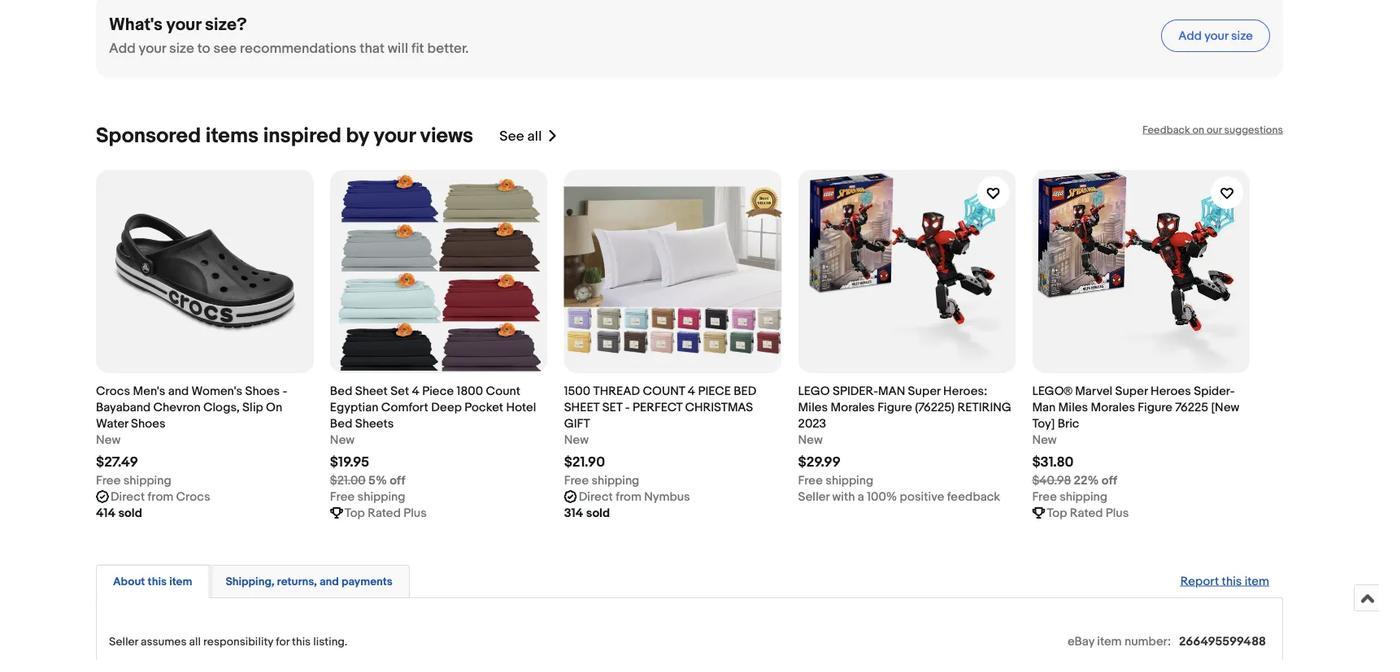 Task type: describe. For each thing, give the bounding box(es) containing it.
new text field for $31.80
[[1032, 432, 1057, 448]]

about this item button
[[113, 574, 192, 590]]

tab list containing about this item
[[96, 562, 1283, 599]]

payments
[[342, 575, 393, 589]]

$31.80 text field
[[1032, 454, 1074, 471]]

0 vertical spatial shoes
[[245, 384, 280, 399]]

perfect
[[633, 400, 682, 415]]

count
[[486, 384, 520, 399]]

lego® marvel super heroes spider- man miles morales figure 76225 [new toy] bric new $31.80 $40.98 22% off free shipping
[[1032, 384, 1240, 504]]

plus for $19.95
[[404, 506, 427, 521]]

previous price $21.00 5% off text field
[[330, 473, 405, 489]]

miles inside lego® marvel super heroes spider- man miles morales figure 76225 [new toy] bric new $31.80 $40.98 22% off free shipping
[[1059, 400, 1088, 415]]

listing.
[[313, 635, 348, 649]]

see all
[[500, 128, 542, 145]]

ebay item number: 266495599488
[[1068, 634, 1266, 649]]

views
[[420, 124, 474, 149]]

414
[[96, 506, 116, 521]]

add your size
[[1179, 28, 1253, 43]]

off inside lego® marvel super heroes spider- man miles morales figure 76225 [new toy] bric new $31.80 $40.98 22% off free shipping
[[1102, 473, 1117, 488]]

Top Rated Plus text field
[[345, 505, 427, 521]]

new inside lego® marvel super heroes spider- man miles morales figure 76225 [new toy] bric new $31.80 $40.98 22% off free shipping
[[1032, 433, 1057, 447]]

100%
[[867, 490, 897, 504]]

$31.80
[[1032, 454, 1074, 471]]

toy]
[[1032, 416, 1055, 431]]

previous price $40.98 22% off text field
[[1032, 473, 1117, 489]]

$29.99
[[798, 454, 841, 471]]

assumes
[[141, 635, 187, 649]]

sponsored
[[96, 124, 201, 149]]

seller inside lego spider-man super heroes: miles morales figure (76225) retiring 2023 new $29.99 free shipping seller with a 100% positive feedback
[[798, 490, 830, 504]]

fit
[[411, 40, 424, 57]]

Add your size to see recommendations that will fit better. text field
[[109, 40, 469, 57]]

rated for $40.98
[[1070, 506, 1103, 521]]

returns,
[[277, 575, 317, 589]]

morales inside lego® marvel super heroes spider- man miles morales figure 76225 [new toy] bric new $31.80 $40.98 22% off free shipping
[[1091, 400, 1135, 415]]

piece
[[422, 384, 454, 399]]

free inside lego® marvel super heroes spider- man miles morales figure 76225 [new toy] bric new $31.80 $40.98 22% off free shipping
[[1032, 490, 1057, 504]]

314 sold text field
[[564, 505, 610, 521]]

414 sold
[[96, 506, 142, 521]]

spider-
[[1194, 384, 1235, 399]]

new text field for new
[[330, 432, 355, 448]]

about
[[113, 575, 145, 589]]

sold for $27.49
[[118, 506, 142, 521]]

man
[[1032, 400, 1056, 415]]

this for report
[[1222, 574, 1242, 589]]

shipping, returns, and payments button
[[226, 574, 393, 590]]

chevron
[[153, 400, 201, 415]]

$21.90
[[564, 454, 605, 471]]

$29.99 text field
[[798, 454, 841, 471]]

set
[[602, 400, 623, 415]]

free inside lego spider-man super heroes: miles morales figure (76225) retiring 2023 new $29.99 free shipping seller with a 100% positive feedback
[[798, 473, 823, 488]]

positive
[[900, 490, 945, 504]]

water
[[96, 416, 128, 431]]

0 horizontal spatial all
[[189, 635, 201, 649]]

set
[[391, 384, 409, 399]]

shipping, returns, and payments
[[226, 575, 393, 589]]

266495599488
[[1179, 634, 1266, 649]]

1800
[[457, 384, 483, 399]]

recommendations
[[240, 40, 357, 57]]

that
[[360, 40, 385, 57]]

direct from crocs
[[111, 490, 210, 504]]

and for shipping, returns, and payments
[[320, 575, 339, 589]]

pocket
[[465, 400, 504, 415]]

number:
[[1125, 634, 1171, 649]]

Direct from Crocs text field
[[111, 489, 210, 505]]

women's
[[192, 384, 242, 399]]

Seller with a 100% positive feedback text field
[[798, 489, 1001, 505]]

new inside 1500 thread count 4 piece bed sheet set - perfect christmas gift new $21.90 free shipping
[[564, 433, 589, 447]]

heroes
[[1151, 384, 1191, 399]]

lego
[[798, 384, 830, 399]]

see
[[500, 128, 524, 145]]

heroes:
[[943, 384, 988, 399]]

0 horizontal spatial free shipping text field
[[330, 489, 405, 505]]

deep
[[431, 400, 462, 415]]

22%
[[1074, 473, 1099, 488]]

men's
[[133, 384, 165, 399]]

what's your size? add your size to see recommendations that will fit better.
[[109, 14, 469, 57]]

comfort
[[381, 400, 428, 415]]

shipping inside bed sheet set 4 piece 1800 count egyptian comfort deep pocket hotel bed sheets new $19.95 $21.00 5% off free shipping
[[358, 490, 405, 504]]

marvel
[[1075, 384, 1113, 399]]

slip
[[242, 400, 263, 415]]

suggestions
[[1225, 124, 1283, 136]]

direct for $27.49
[[111, 490, 145, 504]]

spider-
[[833, 384, 878, 399]]

super inside lego spider-man super heroes: miles morales figure (76225) retiring 2023 new $29.99 free shipping seller with a 100% positive feedback
[[908, 384, 941, 399]]

free shipping text field for $21.90
[[564, 473, 640, 489]]

sponsored items inspired by your views
[[96, 124, 474, 149]]

$19.95
[[330, 454, 369, 471]]

miles inside lego spider-man super heroes: miles morales figure (76225) retiring 2023 new $29.99 free shipping seller with a 100% positive feedback
[[798, 400, 828, 415]]

free inside crocs men's and women's shoes - bayaband chevron clogs, slip on water shoes new $27.49 free shipping
[[96, 473, 121, 488]]

egyptian
[[330, 400, 379, 415]]

size?
[[205, 14, 247, 35]]

will
[[388, 40, 408, 57]]

clogs,
[[203, 400, 240, 415]]

with
[[832, 490, 855, 504]]

new text field for $29.99
[[798, 432, 823, 448]]

(76225)
[[915, 400, 955, 415]]

1 vertical spatial seller
[[109, 635, 138, 649]]

add your size button
[[1162, 20, 1270, 52]]

314
[[564, 506, 583, 521]]

1500
[[564, 384, 591, 399]]

see all link
[[500, 124, 558, 149]]

on
[[1193, 124, 1205, 136]]

direct from nymbus
[[579, 490, 690, 504]]

76225
[[1176, 400, 1209, 415]]

seller assumes all responsibility for this listing.
[[109, 635, 348, 649]]

0 horizontal spatial free shipping text field
[[96, 473, 171, 489]]

314 sold
[[564, 506, 610, 521]]

new inside bed sheet set 4 piece 1800 count egyptian comfort deep pocket hotel bed sheets new $19.95 $21.00 5% off free shipping
[[330, 433, 355, 447]]

christmas
[[685, 400, 753, 415]]

figure inside lego® marvel super heroes spider- man miles morales figure 76225 [new toy] bric new $31.80 $40.98 22% off free shipping
[[1138, 400, 1173, 415]]

add inside button
[[1179, 28, 1202, 43]]

414 sold text field
[[96, 505, 142, 521]]

lego spider-man super heroes: miles morales figure (76225) retiring 2023 new $29.99 free shipping seller with a 100% positive feedback
[[798, 384, 1012, 504]]



Task type: locate. For each thing, give the bounding box(es) containing it.
plus down previous price $21.00 5% off 'text box' in the bottom left of the page
[[404, 506, 427, 521]]

1 figure from the left
[[878, 400, 913, 415]]

2 new from the left
[[330, 433, 355, 447]]

1 horizontal spatial free shipping text field
[[1032, 489, 1108, 505]]

1 miles from the left
[[798, 400, 828, 415]]

0 horizontal spatial size
[[169, 40, 194, 57]]

free down the '$21.00'
[[330, 490, 355, 504]]

1 horizontal spatial direct
[[579, 490, 613, 504]]

item
[[1245, 574, 1270, 589], [169, 575, 192, 589], [1097, 634, 1122, 649]]

morales inside lego spider-man super heroes: miles morales figure (76225) retiring 2023 new $29.99 free shipping seller with a 100% positive feedback
[[831, 400, 875, 415]]

rated for $19.95
[[368, 506, 401, 521]]

new text field up the $19.95 text field
[[330, 432, 355, 448]]

1 horizontal spatial figure
[[1138, 400, 1173, 415]]

top rated plus down 22% at the right of the page
[[1047, 506, 1129, 521]]

2 horizontal spatial free shipping text field
[[798, 473, 874, 489]]

2 sold from the left
[[586, 506, 610, 521]]

top rated plus for $40.98
[[1047, 506, 1129, 521]]

all inside see all link
[[528, 128, 542, 145]]

2 new text field from the left
[[330, 432, 355, 448]]

new
[[96, 433, 121, 447], [330, 433, 355, 447], [564, 433, 589, 447], [798, 433, 823, 447], [1032, 433, 1057, 447]]

sheets
[[355, 416, 394, 431]]

0 horizontal spatial direct
[[111, 490, 145, 504]]

shipping inside lego spider-man super heroes: miles morales figure (76225) retiring 2023 new $29.99 free shipping seller with a 100% positive feedback
[[826, 473, 874, 488]]

feedback
[[1143, 124, 1190, 136]]

1 horizontal spatial morales
[[1091, 400, 1135, 415]]

sold inside text field
[[586, 506, 610, 521]]

ebay
[[1068, 634, 1095, 649]]

4 for sheets
[[412, 384, 420, 399]]

1 horizontal spatial 4
[[688, 384, 696, 399]]

new inside lego spider-man super heroes: miles morales figure (76225) retiring 2023 new $29.99 free shipping seller with a 100% positive feedback
[[798, 433, 823, 447]]

0 horizontal spatial top rated plus
[[345, 506, 427, 521]]

your inside button
[[1205, 28, 1229, 43]]

new down water
[[96, 433, 121, 447]]

on
[[266, 400, 282, 415]]

sold inside text box
[[118, 506, 142, 521]]

0 vertical spatial -
[[283, 384, 287, 399]]

0 horizontal spatial crocs
[[96, 384, 130, 399]]

1 horizontal spatial miles
[[1059, 400, 1088, 415]]

shipping down 22% at the right of the page
[[1060, 490, 1108, 504]]

new inside crocs men's and women's shoes - bayaband chevron clogs, slip on water shoes new $27.49 free shipping
[[96, 433, 121, 447]]

and inside button
[[320, 575, 339, 589]]

direct up 414 sold
[[111, 490, 145, 504]]

seller left assumes
[[109, 635, 138, 649]]

nymbus
[[644, 490, 690, 504]]

1 horizontal spatial add
[[1179, 28, 1202, 43]]

item for report this item
[[1245, 574, 1270, 589]]

plus down previous price $40.98 22% off text field
[[1106, 506, 1129, 521]]

this inside "report this item" "link"
[[1222, 574, 1242, 589]]

your
[[166, 14, 201, 35], [1205, 28, 1229, 43], [139, 40, 166, 57], [374, 124, 416, 149]]

0 horizontal spatial from
[[148, 490, 173, 504]]

$21.00
[[330, 473, 366, 488]]

2 super from the left
[[1115, 384, 1148, 399]]

New text field
[[96, 432, 121, 448], [330, 432, 355, 448]]

sold right 414
[[118, 506, 142, 521]]

0 horizontal spatial sold
[[118, 506, 142, 521]]

1 from from the left
[[148, 490, 173, 504]]

man
[[878, 384, 905, 399]]

2 bed from the top
[[330, 416, 353, 431]]

item right report on the right of the page
[[1245, 574, 1270, 589]]

shipping,
[[226, 575, 275, 589]]

1 sold from the left
[[118, 506, 142, 521]]

1 horizontal spatial rated
[[1070, 506, 1103, 521]]

free inside 1500 thread count 4 piece bed sheet set - perfect christmas gift new $21.90 free shipping
[[564, 473, 589, 488]]

4 left piece
[[688, 384, 696, 399]]

super inside lego® marvel super heroes spider- man miles morales figure 76225 [new toy] bric new $31.80 $40.98 22% off free shipping
[[1115, 384, 1148, 399]]

super
[[908, 384, 941, 399], [1115, 384, 1148, 399]]

New text field
[[564, 432, 589, 448], [798, 432, 823, 448], [1032, 432, 1057, 448]]

1 off from the left
[[390, 473, 405, 488]]

1 plus from the left
[[404, 506, 427, 521]]

top down the '$21.00'
[[345, 506, 365, 521]]

size inside button
[[1231, 28, 1253, 43]]

1 vertical spatial shoes
[[131, 416, 166, 431]]

figure
[[878, 400, 913, 415], [1138, 400, 1173, 415]]

crocs men's and women's shoes - bayaband chevron clogs, slip on water shoes new $27.49 free shipping
[[96, 384, 287, 488]]

1 horizontal spatial this
[[292, 635, 311, 649]]

1 horizontal spatial super
[[1115, 384, 1148, 399]]

-
[[283, 384, 287, 399], [625, 400, 630, 415]]

top rated plus
[[345, 506, 427, 521], [1047, 506, 1129, 521]]

1 vertical spatial bed
[[330, 416, 353, 431]]

2 top rated plus from the left
[[1047, 506, 1129, 521]]

item right ebay
[[1097, 634, 1122, 649]]

2 miles from the left
[[1059, 400, 1088, 415]]

bayaband
[[96, 400, 151, 415]]

$27.49
[[96, 454, 138, 471]]

bric
[[1058, 416, 1080, 431]]

0 horizontal spatial seller
[[109, 635, 138, 649]]

0 horizontal spatial miles
[[798, 400, 828, 415]]

free down $40.98
[[1032, 490, 1057, 504]]

figure down heroes
[[1138, 400, 1173, 415]]

top rated plus for $19.95
[[345, 506, 427, 521]]

free down $29.99 at the bottom right
[[798, 473, 823, 488]]

bed down egyptian
[[330, 416, 353, 431]]

1 horizontal spatial -
[[625, 400, 630, 415]]

crocs
[[96, 384, 130, 399], [176, 490, 210, 504]]

all right assumes
[[189, 635, 201, 649]]

rated inside text field
[[1070, 506, 1103, 521]]

1 horizontal spatial top
[[1047, 506, 1067, 521]]

this inside the about this item button
[[148, 575, 167, 589]]

by
[[346, 124, 369, 149]]

2 top from the left
[[1047, 506, 1067, 521]]

$40.98
[[1032, 473, 1071, 488]]

0 horizontal spatial 4
[[412, 384, 420, 399]]

Top Rated Plus text field
[[1047, 505, 1129, 521]]

this right about
[[148, 575, 167, 589]]

4 for $21.90
[[688, 384, 696, 399]]

free
[[96, 473, 121, 488], [564, 473, 589, 488], [798, 473, 823, 488], [330, 490, 355, 504], [1032, 490, 1057, 504]]

report
[[1181, 574, 1219, 589]]

this
[[1222, 574, 1242, 589], [148, 575, 167, 589], [292, 635, 311, 649]]

a
[[858, 490, 864, 504]]

rated
[[368, 506, 401, 521], [1070, 506, 1103, 521]]

1 horizontal spatial new text field
[[798, 432, 823, 448]]

off right 5%
[[390, 473, 405, 488]]

0 horizontal spatial morales
[[831, 400, 875, 415]]

1 horizontal spatial shoes
[[245, 384, 280, 399]]

morales down spider-
[[831, 400, 875, 415]]

items
[[206, 124, 259, 149]]

4
[[412, 384, 420, 399], [688, 384, 696, 399]]

2 from from the left
[[616, 490, 642, 504]]

1 new text field from the left
[[96, 432, 121, 448]]

crocs down crocs men's and women's shoes - bayaband chevron clogs, slip on water shoes new $27.49 free shipping
[[176, 490, 210, 504]]

0 horizontal spatial off
[[390, 473, 405, 488]]

and inside crocs men's and women's shoes - bayaband chevron clogs, slip on water shoes new $27.49 free shipping
[[168, 384, 189, 399]]

this right report on the right of the page
[[1222, 574, 1242, 589]]

Direct from Nymbus text field
[[579, 489, 690, 505]]

4 right set
[[412, 384, 420, 399]]

free down $27.49 text box
[[96, 473, 121, 488]]

0 horizontal spatial top
[[345, 506, 365, 521]]

4 inside 1500 thread count 4 piece bed sheet set - perfect christmas gift new $21.90 free shipping
[[688, 384, 696, 399]]

0 vertical spatial crocs
[[96, 384, 130, 399]]

new up the $19.95 text field
[[330, 433, 355, 447]]

2 off from the left
[[1102, 473, 1117, 488]]

1 vertical spatial crocs
[[176, 490, 210, 504]]

0 horizontal spatial rated
[[368, 506, 401, 521]]

0 horizontal spatial new text field
[[564, 432, 589, 448]]

and
[[168, 384, 189, 399], [320, 575, 339, 589]]

1 horizontal spatial sold
[[586, 506, 610, 521]]

item for about this item
[[169, 575, 192, 589]]

1 vertical spatial all
[[189, 635, 201, 649]]

shipping up direct from nymbus text field
[[592, 473, 640, 488]]

0 horizontal spatial super
[[908, 384, 941, 399]]

sold
[[118, 506, 142, 521], [586, 506, 610, 521]]

new text field down water
[[96, 432, 121, 448]]

miles up the 2023
[[798, 400, 828, 415]]

rated inside text box
[[368, 506, 401, 521]]

1 super from the left
[[908, 384, 941, 399]]

this for about
[[148, 575, 167, 589]]

shipping inside crocs men's and women's shoes - bayaband chevron clogs, slip on water shoes new $27.49 free shipping
[[123, 473, 171, 488]]

seller
[[798, 490, 830, 504], [109, 635, 138, 649]]

- inside 1500 thread count 4 piece bed sheet set - perfect christmas gift new $21.90 free shipping
[[625, 400, 630, 415]]

miles
[[798, 400, 828, 415], [1059, 400, 1088, 415]]

report this item
[[1181, 574, 1270, 589]]

crocs up the bayaband
[[96, 384, 130, 399]]

inspired
[[263, 124, 341, 149]]

direct up 314 sold text field
[[579, 490, 613, 504]]

direct
[[111, 490, 145, 504], [579, 490, 613, 504]]

2 plus from the left
[[1106, 506, 1129, 521]]

bed sheet set 4 piece 1800 count egyptian comfort deep pocket hotel bed sheets new $19.95 $21.00 5% off free shipping
[[330, 384, 536, 504]]

$27.49 text field
[[96, 454, 138, 471]]

plus inside text field
[[1106, 506, 1129, 521]]

sold for free
[[586, 506, 610, 521]]

top down $40.98
[[1047, 506, 1067, 521]]

1 top rated plus from the left
[[345, 506, 427, 521]]

1 morales from the left
[[831, 400, 875, 415]]

1 horizontal spatial new text field
[[330, 432, 355, 448]]

0 vertical spatial bed
[[330, 384, 353, 399]]

1 rated from the left
[[368, 506, 401, 521]]

3 new text field from the left
[[1032, 432, 1057, 448]]

free shipping text field down $27.49 text box
[[96, 473, 171, 489]]

off right 22% at the right of the page
[[1102, 473, 1117, 488]]

from for $27.49
[[148, 490, 173, 504]]

See all text field
[[500, 128, 542, 145]]

plus inside text box
[[404, 506, 427, 521]]

thread
[[593, 384, 640, 399]]

0 vertical spatial seller
[[798, 490, 830, 504]]

1 horizontal spatial free shipping text field
[[564, 473, 640, 489]]

1 direct from the left
[[111, 490, 145, 504]]

top for $40.98
[[1047, 506, 1067, 521]]

crocs inside text field
[[176, 490, 210, 504]]

0 horizontal spatial plus
[[404, 506, 427, 521]]

feedback
[[947, 490, 1001, 504]]

1 horizontal spatial off
[[1102, 473, 1117, 488]]

count
[[643, 384, 685, 399]]

plus for $40.98
[[1106, 506, 1129, 521]]

2 horizontal spatial item
[[1245, 574, 1270, 589]]

top inside top rated plus text field
[[1047, 506, 1067, 521]]

about this item
[[113, 575, 192, 589]]

report this item link
[[1173, 566, 1278, 597]]

5 new from the left
[[1032, 433, 1057, 447]]

1 new from the left
[[96, 433, 121, 447]]

from
[[148, 490, 173, 504], [616, 490, 642, 504]]

0 horizontal spatial figure
[[878, 400, 913, 415]]

all right see
[[528, 128, 542, 145]]

tab list
[[96, 562, 1283, 599]]

2 new text field from the left
[[798, 432, 823, 448]]

1 bed from the top
[[330, 384, 353, 399]]

3 new from the left
[[564, 433, 589, 447]]

new text field down gift
[[564, 432, 589, 448]]

miles up bric
[[1059, 400, 1088, 415]]

free down $21.90 text box
[[564, 473, 589, 488]]

figure inside lego spider-man super heroes: miles morales figure (76225) retiring 2023 new $29.99 free shipping seller with a 100% positive feedback
[[878, 400, 913, 415]]

top for $19.95
[[345, 506, 365, 521]]

1 horizontal spatial all
[[528, 128, 542, 145]]

add
[[1179, 28, 1202, 43], [109, 40, 136, 57]]

new text field down toy]
[[1032, 432, 1057, 448]]

morales down the marvel on the right bottom
[[1091, 400, 1135, 415]]

1500 thread count 4 piece bed sheet set - perfect christmas gift new $21.90 free shipping
[[564, 384, 757, 488]]

2023
[[798, 416, 826, 431]]

figure down man
[[878, 400, 913, 415]]

rated down 5%
[[368, 506, 401, 521]]

sold right 314
[[586, 506, 610, 521]]

top
[[345, 506, 365, 521], [1047, 506, 1067, 521]]

2 horizontal spatial new text field
[[1032, 432, 1057, 448]]

Free shipping text field
[[96, 473, 171, 489], [1032, 489, 1108, 505]]

2 morales from the left
[[1091, 400, 1135, 415]]

shipping inside 1500 thread count 4 piece bed sheet set - perfect christmas gift new $21.90 free shipping
[[592, 473, 640, 488]]

1 horizontal spatial crocs
[[176, 490, 210, 504]]

new text field for $21.90
[[564, 432, 589, 448]]

2 horizontal spatial this
[[1222, 574, 1242, 589]]

1 vertical spatial and
[[320, 575, 339, 589]]

0 horizontal spatial add
[[109, 40, 136, 57]]

0 horizontal spatial this
[[148, 575, 167, 589]]

add inside what's your size? add your size to see recommendations that will fit better.
[[109, 40, 136, 57]]

$19.95 text field
[[330, 454, 369, 471]]

bed up egyptian
[[330, 384, 353, 399]]

1 horizontal spatial top rated plus
[[1047, 506, 1129, 521]]

super up (76225)
[[908, 384, 941, 399]]

Free shipping text field
[[564, 473, 640, 489], [798, 473, 874, 489], [330, 489, 405, 505]]

1 top from the left
[[345, 506, 365, 521]]

new down toy]
[[1032, 433, 1057, 447]]

bed
[[734, 384, 757, 399]]

lego®
[[1032, 384, 1073, 399]]

item inside "link"
[[1245, 574, 1270, 589]]

crocs inside crocs men's and women's shoes - bayaband chevron clogs, slip on water shoes new $27.49 free shipping
[[96, 384, 130, 399]]

new down the 2023
[[798, 433, 823, 447]]

seller left with at right bottom
[[798, 490, 830, 504]]

retiring
[[958, 400, 1012, 415]]

sheet
[[564, 400, 600, 415]]

gift
[[564, 416, 590, 431]]

shoes up the slip
[[245, 384, 280, 399]]

shipping up with at right bottom
[[826, 473, 874, 488]]

shoes down the bayaband
[[131, 416, 166, 431]]

new text field for $27.49
[[96, 432, 121, 448]]

1 horizontal spatial and
[[320, 575, 339, 589]]

2 4 from the left
[[688, 384, 696, 399]]

1 new text field from the left
[[564, 432, 589, 448]]

0 vertical spatial and
[[168, 384, 189, 399]]

- inside crocs men's and women's shoes - bayaband chevron clogs, slip on water shoes new $27.49 free shipping
[[283, 384, 287, 399]]

sheet
[[355, 384, 388, 399]]

see
[[213, 40, 237, 57]]

off inside bed sheet set 4 piece 1800 count egyptian comfort deep pocket hotel bed sheets new $19.95 $21.00 5% off free shipping
[[390, 473, 405, 488]]

1 horizontal spatial size
[[1231, 28, 1253, 43]]

direct for free
[[579, 490, 613, 504]]

1 vertical spatial -
[[625, 400, 630, 415]]

feedback on our suggestions link
[[1143, 124, 1283, 136]]

free shipping text field down 5%
[[330, 489, 405, 505]]

4 new from the left
[[798, 433, 823, 447]]

free shipping text field up with at right bottom
[[798, 473, 874, 489]]

1 horizontal spatial from
[[616, 490, 642, 504]]

and right returns,
[[320, 575, 339, 589]]

$21.90 text field
[[564, 454, 605, 471]]

better.
[[427, 40, 469, 57]]

- right "set" on the left bottom of the page
[[625, 400, 630, 415]]

1 horizontal spatial item
[[1097, 634, 1122, 649]]

top rated plus down 5%
[[345, 506, 427, 521]]

rated down 22% at the right of the page
[[1070, 506, 1103, 521]]

- right women's
[[283, 384, 287, 399]]

new down gift
[[564, 433, 589, 447]]

shipping
[[123, 473, 171, 488], [592, 473, 640, 488], [826, 473, 874, 488], [358, 490, 405, 504], [1060, 490, 1108, 504]]

our
[[1207, 124, 1222, 136]]

what's
[[109, 14, 162, 35]]

piece
[[698, 384, 731, 399]]

size inside what's your size? add your size to see recommendations that will fit better.
[[169, 40, 194, 57]]

for
[[276, 635, 290, 649]]

shipping up direct from crocs text field
[[123, 473, 171, 488]]

shipping down 5%
[[358, 490, 405, 504]]

top inside top rated plus text box
[[345, 506, 365, 521]]

1 horizontal spatial seller
[[798, 490, 830, 504]]

2 figure from the left
[[1138, 400, 1173, 415]]

feedback on our suggestions
[[1143, 124, 1283, 136]]

item inside button
[[169, 575, 192, 589]]

1 horizontal spatial plus
[[1106, 506, 1129, 521]]

super right the marvel on the right bottom
[[1115, 384, 1148, 399]]

free shipping text field down 22% at the right of the page
[[1032, 489, 1108, 505]]

free shipping text field for $29.99
[[798, 473, 874, 489]]

and up 'chevron'
[[168, 384, 189, 399]]

0 horizontal spatial new text field
[[96, 432, 121, 448]]

0 horizontal spatial and
[[168, 384, 189, 399]]

shipping inside lego® marvel super heroes spider- man miles morales figure 76225 [new toy] bric new $31.80 $40.98 22% off free shipping
[[1060, 490, 1108, 504]]

0 vertical spatial all
[[528, 128, 542, 145]]

0 horizontal spatial item
[[169, 575, 192, 589]]

all
[[528, 128, 542, 145], [189, 635, 201, 649]]

free inside bed sheet set 4 piece 1800 count egyptian comfort deep pocket hotel bed sheets new $19.95 $21.00 5% off free shipping
[[330, 490, 355, 504]]

this right for at bottom
[[292, 635, 311, 649]]

0 horizontal spatial shoes
[[131, 416, 166, 431]]

1 4 from the left
[[412, 384, 420, 399]]

2 rated from the left
[[1070, 506, 1103, 521]]

4 inside bed sheet set 4 piece 1800 count egyptian comfort deep pocket hotel bed sheets new $19.95 $21.00 5% off free shipping
[[412, 384, 420, 399]]

from for $21.90
[[616, 490, 642, 504]]

new text field down the 2023
[[798, 432, 823, 448]]

2 direct from the left
[[579, 490, 613, 504]]

item right about
[[169, 575, 192, 589]]

free shipping text field down $21.90 text box
[[564, 473, 640, 489]]

0 horizontal spatial -
[[283, 384, 287, 399]]

and for crocs men's and women's shoes - bayaband chevron clogs, slip on water shoes new $27.49 free shipping
[[168, 384, 189, 399]]



Task type: vqa. For each thing, say whether or not it's contained in the screenshot.
'Men's Shoes' LINK
no



